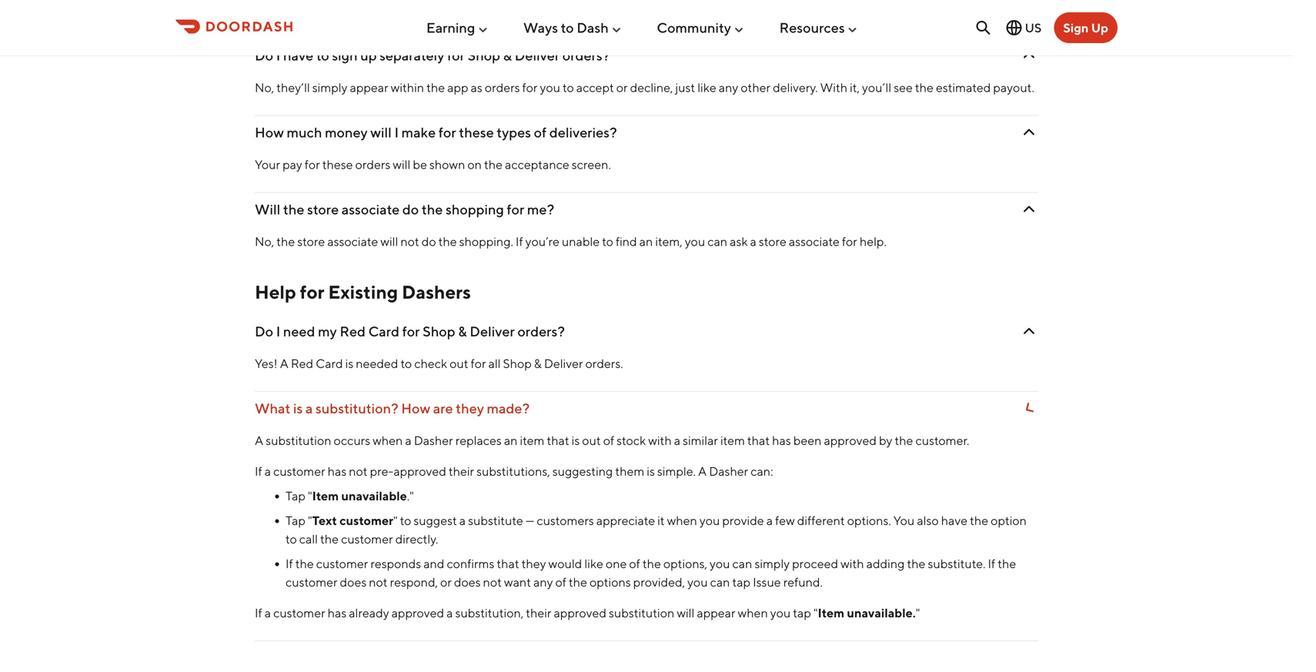 Task type: vqa. For each thing, say whether or not it's contained in the screenshot.
Otherwise,
no



Task type: locate. For each thing, give the bounding box(es) containing it.
out up suggesting
[[582, 433, 601, 448]]

for right "make"
[[439, 124, 456, 141]]

when
[[373, 433, 403, 448], [667, 513, 698, 528], [738, 606, 768, 620]]

1 horizontal spatial like
[[698, 80, 717, 95]]

when right it
[[667, 513, 698, 528]]

approved
[[824, 433, 877, 448], [394, 464, 446, 479], [392, 606, 444, 620], [554, 606, 607, 620]]

2 do from the top
[[255, 323, 273, 340]]

" inside " to suggest a substitute — customers appreciate it when you provide a few different options. you also have the option to call the customer directly.
[[394, 513, 398, 528]]

the up provided,
[[643, 557, 661, 571]]

a right simple.
[[698, 464, 707, 479]]

2 vertical spatial a
[[698, 464, 707, 479]]

see
[[894, 80, 913, 95]]

tap
[[733, 575, 751, 590], [793, 606, 812, 620]]

0 horizontal spatial card
[[316, 356, 343, 371]]

0 vertical spatial an
[[640, 234, 653, 249]]

0 vertical spatial a
[[280, 356, 289, 371]]

us
[[1025, 20, 1042, 35]]

shop right all
[[503, 356, 532, 371]]

these
[[459, 124, 494, 141], [322, 157, 353, 172]]

the down will
[[277, 234, 295, 249]]

2 horizontal spatial &
[[534, 356, 542, 371]]

item down refund.
[[818, 606, 845, 620]]

you
[[540, 80, 561, 95], [685, 234, 706, 249], [700, 513, 720, 528], [710, 557, 730, 571], [688, 575, 708, 590], [771, 606, 791, 620]]

dashers
[[402, 281, 471, 303]]

no, down will
[[255, 234, 274, 249]]

ways
[[524, 19, 558, 36]]

similar
[[683, 433, 718, 448]]

does up already
[[340, 575, 367, 590]]

if a customer has already approved a substitution, their approved substitution will appear when you tap " item unavailable. "
[[255, 606, 920, 620]]

1 horizontal spatial or
[[617, 80, 628, 95]]

1 horizontal spatial they
[[522, 557, 546, 571]]

pay
[[283, 157, 302, 172]]

customer inside " to suggest a substitute — customers appreciate it when you provide a few different options. you also have the option to call the customer directly.
[[341, 532, 393, 547]]

1 no, from the top
[[255, 80, 274, 95]]

i for red
[[276, 323, 281, 340]]

stock
[[617, 433, 646, 448]]

make
[[402, 124, 436, 141]]

an
[[640, 234, 653, 249], [504, 433, 518, 448]]

chevron down image for me?
[[1020, 200, 1039, 219]]

0 vertical spatial tap
[[733, 575, 751, 590]]

has for if a customer has already approved a substitution, their approved substitution will appear when you tap " item unavailable. "
[[328, 606, 347, 620]]

earning link
[[427, 13, 489, 42]]

substitution down provided,
[[609, 606, 675, 620]]

they inside if the customer responds and confirms that they would like one of the options, you can simply proceed with adding the substitute. if the customer does not respond, or does not want any of the options provided, you can tap issue refund.
[[522, 557, 546, 571]]

do down be
[[403, 201, 419, 218]]

you left provide at the bottom right of the page
[[700, 513, 720, 528]]

as
[[471, 80, 483, 95]]

0 vertical spatial tap
[[286, 489, 306, 503]]

1 vertical spatial i
[[395, 124, 399, 141]]

has left already
[[328, 606, 347, 620]]

to left call on the bottom left
[[286, 532, 297, 547]]

not left the pre-
[[349, 464, 368, 479]]

up
[[361, 47, 377, 64]]

has left been
[[773, 433, 791, 448]]

a right yes!
[[280, 356, 289, 371]]

when up the pre-
[[373, 433, 403, 448]]

2 horizontal spatial when
[[738, 606, 768, 620]]

have
[[283, 47, 314, 64], [942, 513, 968, 528]]

card down my
[[316, 356, 343, 371]]

these up on
[[459, 124, 494, 141]]

tap inside if the customer responds and confirms that they would like one of the options, you can simply proceed with adding the substitute. if the customer does not respond, or does not want any of the options provided, you can tap issue refund.
[[733, 575, 751, 590]]

will down the will the store associate do the shopping for me? at left
[[381, 234, 398, 249]]

1 do from the top
[[255, 47, 273, 64]]

substitutions,
[[477, 464, 550, 479]]

item right similar
[[721, 433, 745, 448]]

have inside " to suggest a substitute — customers appreciate it when you provide a few different options. you also have the option to call the customer directly.
[[942, 513, 968, 528]]

does down confirms
[[454, 575, 481, 590]]

associate up help for existing dashers
[[328, 234, 378, 249]]

their down replaces
[[449, 464, 474, 479]]

2 no, from the top
[[255, 234, 274, 249]]

item up text
[[312, 489, 339, 503]]

0 horizontal spatial like
[[585, 557, 604, 571]]

occurs
[[334, 433, 370, 448]]

1 horizontal spatial simply
[[755, 557, 790, 571]]

0 horizontal spatial shop
[[423, 323, 456, 340]]

simply
[[312, 80, 348, 95], [755, 557, 790, 571]]

1 horizontal spatial shop
[[468, 47, 501, 64]]

1 vertical spatial they
[[522, 557, 546, 571]]

0 vertical spatial their
[[449, 464, 474, 479]]

for
[[447, 47, 465, 64], [523, 80, 538, 95], [439, 124, 456, 141], [305, 157, 320, 172], [507, 201, 525, 218], [842, 234, 858, 249], [300, 281, 325, 303], [402, 323, 420, 340], [471, 356, 486, 371]]

or right accept at the left
[[617, 80, 628, 95]]

have right also
[[942, 513, 968, 528]]

1 horizontal spatial do
[[422, 234, 436, 249]]

associate for do
[[342, 201, 400, 218]]

you
[[894, 513, 915, 528]]

1 vertical spatial do
[[255, 323, 273, 340]]

card up needed in the bottom of the page
[[369, 323, 400, 340]]

1 horizontal spatial their
[[526, 606, 552, 620]]

1 horizontal spatial tap
[[793, 606, 812, 620]]

0 horizontal spatial appear
[[350, 80, 389, 95]]

shopping.
[[459, 234, 514, 249]]

your
[[255, 157, 280, 172]]

the right on
[[484, 157, 503, 172]]

red
[[340, 323, 366, 340], [291, 356, 314, 371]]

0 horizontal spatial they
[[456, 400, 484, 417]]

of right the types
[[534, 124, 547, 141]]

0 vertical spatial no,
[[255, 80, 274, 95]]

1 vertical spatial &
[[458, 323, 467, 340]]

store right will
[[307, 201, 339, 218]]

1 vertical spatial substitution
[[609, 606, 675, 620]]

1 horizontal spatial item
[[721, 433, 745, 448]]

1 vertical spatial no,
[[255, 234, 274, 249]]

how up the your at the left top
[[255, 124, 284, 141]]

chevron down image
[[1020, 123, 1039, 142]]

1 vertical spatial out
[[582, 433, 601, 448]]

if a customer has not pre-approved their substitutions, suggesting them is simple. a dasher can:
[[255, 464, 773, 479]]

is
[[346, 356, 354, 371], [293, 400, 303, 417], [572, 433, 580, 448], [647, 464, 655, 479]]

2 vertical spatial shop
[[503, 356, 532, 371]]

2 vertical spatial &
[[534, 356, 542, 371]]

1 vertical spatial orders
[[355, 157, 391, 172]]

much
[[287, 124, 322, 141]]

can down provide at the bottom right of the page
[[733, 557, 753, 571]]

you down issue
[[771, 606, 791, 620]]

for right pay
[[305, 157, 320, 172]]

an up "substitutions,"
[[504, 433, 518, 448]]

1 vertical spatial an
[[504, 433, 518, 448]]

of down would
[[556, 575, 567, 590]]

0 vertical spatial have
[[283, 47, 314, 64]]

1 vertical spatial have
[[942, 513, 968, 528]]

simply down sign
[[312, 80, 348, 95]]

1 horizontal spatial with
[[841, 557, 864, 571]]

that inside if the customer responds and confirms that they would like one of the options, you can simply proceed with adding the substitute. if the customer does not respond, or does not want any of the options provided, you can tap issue refund.
[[497, 557, 519, 571]]

or down and
[[441, 575, 452, 590]]

call
[[299, 532, 318, 547]]

if
[[516, 234, 523, 249], [255, 464, 262, 479], [286, 557, 293, 571], [988, 557, 996, 571], [255, 606, 262, 620]]

decline,
[[630, 80, 673, 95]]

like right just
[[698, 80, 717, 95]]

1 vertical spatial these
[[322, 157, 353, 172]]

out
[[450, 356, 469, 371], [582, 433, 601, 448]]

ways to dash link
[[524, 13, 623, 42]]

what is a substitution? how are they made?
[[255, 400, 530, 417]]

no, for will
[[255, 234, 274, 249]]

that up suggesting
[[547, 433, 570, 448]]

item
[[520, 433, 545, 448], [721, 433, 745, 448]]

0 horizontal spatial item
[[520, 433, 545, 448]]

0 horizontal spatial does
[[340, 575, 367, 590]]

the left shopping.
[[439, 234, 457, 249]]

associate for will
[[328, 234, 378, 249]]

2 horizontal spatial that
[[748, 433, 770, 448]]

0 horizontal spatial dasher
[[414, 433, 453, 448]]

0 horizontal spatial do
[[403, 201, 419, 218]]

not down responds
[[369, 575, 388, 590]]

their down want
[[526, 606, 552, 620]]

0 horizontal spatial their
[[449, 464, 474, 479]]

deliver up all
[[470, 323, 515, 340]]

out right the check
[[450, 356, 469, 371]]

not down the will the store associate do the shopping for me? at left
[[401, 234, 419, 249]]

1 horizontal spatial appear
[[697, 606, 736, 620]]

that up can:
[[748, 433, 770, 448]]

deliver left orders.
[[544, 356, 583, 371]]

0 vertical spatial card
[[369, 323, 400, 340]]

store up help for existing dashers
[[297, 234, 325, 249]]

1 vertical spatial tap
[[793, 606, 812, 620]]

the down call on the bottom left
[[295, 557, 314, 571]]

store
[[307, 201, 339, 218], [297, 234, 325, 249], [759, 234, 787, 249]]

i left "make"
[[395, 124, 399, 141]]

if for and
[[286, 557, 293, 571]]

how
[[255, 124, 284, 141], [401, 400, 431, 417]]

to left sign
[[316, 47, 329, 64]]

to left the check
[[401, 356, 412, 371]]

you'll
[[863, 80, 892, 95]]

associate left help.
[[789, 234, 840, 249]]

2 horizontal spatial shop
[[503, 356, 532, 371]]

customer.
[[916, 433, 970, 448]]

store for will
[[307, 201, 339, 218]]

can
[[708, 234, 728, 249], [733, 557, 753, 571], [710, 575, 730, 590]]

the
[[427, 80, 445, 95], [916, 80, 934, 95], [484, 157, 503, 172], [283, 201, 305, 218], [422, 201, 443, 218], [277, 234, 295, 249], [439, 234, 457, 249], [895, 433, 914, 448], [970, 513, 989, 528], [320, 532, 339, 547], [295, 557, 314, 571], [643, 557, 661, 571], [907, 557, 926, 571], [998, 557, 1017, 571], [569, 575, 588, 590]]

no, left they'll
[[255, 80, 274, 95]]

simply up issue
[[755, 557, 790, 571]]

are
[[433, 400, 453, 417]]

1 item from the left
[[520, 433, 545, 448]]

shop up yes! a red card is needed to check out for all shop & deliver orders. on the left
[[423, 323, 456, 340]]

orders down money
[[355, 157, 391, 172]]

on
[[468, 157, 482, 172]]

i
[[276, 47, 281, 64], [395, 124, 399, 141], [276, 323, 281, 340]]

0 vertical spatial these
[[459, 124, 494, 141]]

like left "one"
[[585, 557, 604, 571]]

they
[[456, 400, 484, 417], [522, 557, 546, 571]]

0 vertical spatial when
[[373, 433, 403, 448]]

deliver
[[515, 47, 560, 64], [470, 323, 515, 340], [544, 356, 583, 371]]

it
[[658, 513, 665, 528]]

2 vertical spatial i
[[276, 323, 281, 340]]

a substitution occurs when a dasher replaces an item that is out of stock with a similar item that has been approved by the customer.
[[255, 433, 970, 448]]

1 vertical spatial any
[[534, 575, 553, 590]]

estimated
[[936, 80, 991, 95]]

globe line image
[[1005, 18, 1024, 37]]

a
[[750, 234, 757, 249], [306, 400, 313, 417], [405, 433, 412, 448], [674, 433, 681, 448], [265, 464, 271, 479], [460, 513, 466, 528], [767, 513, 773, 528], [265, 606, 271, 620], [447, 606, 453, 620]]

0 horizontal spatial or
[[441, 575, 452, 590]]

1 horizontal spatial item
[[818, 606, 845, 620]]

1 horizontal spatial how
[[401, 400, 431, 417]]

0 vertical spatial with
[[649, 433, 672, 448]]

dasher left can:
[[709, 464, 749, 479]]

do down the will the store associate do the shopping for me? at left
[[422, 234, 436, 249]]

pre-
[[370, 464, 394, 479]]

suggesting
[[553, 464, 613, 479]]

sign up button
[[1054, 12, 1118, 43]]

0 horizontal spatial substitution
[[266, 433, 332, 448]]

0 vertical spatial out
[[450, 356, 469, 371]]

check
[[414, 356, 447, 371]]

associate down your pay for these orders will be shown on the acceptance screen.
[[342, 201, 400, 218]]

tap
[[286, 489, 306, 503], [286, 513, 306, 528]]

0 vertical spatial item
[[312, 489, 339, 503]]

an right find
[[640, 234, 653, 249]]

1 horizontal spatial when
[[667, 513, 698, 528]]

already
[[349, 606, 389, 620]]

store for no,
[[297, 234, 325, 249]]

1 vertical spatial or
[[441, 575, 452, 590]]

different
[[798, 513, 845, 528]]

has for if a customer has not pre-approved their substitutions, suggesting them is simple. a dasher can:
[[328, 464, 347, 479]]

a down the what
[[255, 433, 264, 448]]

dasher
[[414, 433, 453, 448], [709, 464, 749, 479]]

if for not
[[255, 464, 262, 479]]

has
[[773, 433, 791, 448], [328, 464, 347, 479], [328, 606, 347, 620]]

0 vertical spatial or
[[617, 80, 628, 95]]

for down earning 'link'
[[447, 47, 465, 64]]

orders right as
[[485, 80, 520, 95]]

0 vertical spatial orders?
[[563, 47, 610, 64]]

1 vertical spatial orders?
[[518, 323, 565, 340]]

does
[[340, 575, 367, 590], [454, 575, 481, 590]]

1 vertical spatial appear
[[697, 606, 736, 620]]

they up want
[[522, 557, 546, 571]]

i left need
[[276, 323, 281, 340]]

the down option on the bottom right of page
[[998, 557, 1017, 571]]

1 tap from the top
[[286, 489, 306, 503]]

0 horizontal spatial simply
[[312, 80, 348, 95]]

1 vertical spatial has
[[328, 464, 347, 479]]

1 horizontal spatial have
[[942, 513, 968, 528]]

1 horizontal spatial &
[[503, 47, 512, 64]]

you down "options,"
[[688, 575, 708, 590]]

0 horizontal spatial a
[[255, 433, 264, 448]]

if for already
[[255, 606, 262, 620]]

1 vertical spatial simply
[[755, 557, 790, 571]]

item
[[312, 489, 339, 503], [818, 606, 845, 620]]

0 horizontal spatial how
[[255, 124, 284, 141]]

will down provided,
[[677, 606, 695, 620]]

2 vertical spatial has
[[328, 606, 347, 620]]

1 vertical spatial tap
[[286, 513, 306, 528]]

of
[[534, 124, 547, 141], [604, 433, 615, 448], [629, 557, 641, 571], [556, 575, 567, 590]]

1 vertical spatial like
[[585, 557, 604, 571]]

tap " item unavailable ."
[[286, 489, 414, 503]]

0 horizontal spatial any
[[534, 575, 553, 590]]

tap left issue
[[733, 575, 751, 590]]

to left accept at the left
[[563, 80, 574, 95]]

that up want
[[497, 557, 519, 571]]

how much money will i make for these types of deliveries?
[[255, 124, 617, 141]]

you left accept at the left
[[540, 80, 561, 95]]

chevron down image
[[1020, 46, 1039, 65], [1020, 200, 1039, 219], [1020, 322, 1039, 341], [1017, 396, 1043, 422]]

payout.
[[994, 80, 1035, 95]]

not
[[401, 234, 419, 249], [349, 464, 368, 479], [369, 575, 388, 590], [483, 575, 502, 590]]

ways to dash
[[524, 19, 609, 36]]

appear down up
[[350, 80, 389, 95]]

2 vertical spatial when
[[738, 606, 768, 620]]

1 vertical spatial when
[[667, 513, 698, 528]]

existing
[[328, 281, 398, 303]]

shop
[[468, 47, 501, 64], [423, 323, 456, 340], [503, 356, 532, 371]]

any left other
[[719, 80, 739, 95]]

1 vertical spatial a
[[255, 433, 264, 448]]

2 tap from the top
[[286, 513, 306, 528]]

2 horizontal spatial a
[[698, 464, 707, 479]]

0 horizontal spatial when
[[373, 433, 403, 448]]



Task type: describe. For each thing, give the bounding box(es) containing it.
0 vertical spatial any
[[719, 80, 739, 95]]

—
[[526, 513, 535, 528]]

orders.
[[586, 356, 623, 371]]

for up the types
[[523, 80, 538, 95]]

accept
[[577, 80, 614, 95]]

ask
[[730, 234, 748, 249]]

substitution?
[[316, 400, 399, 417]]

deliveries?
[[550, 124, 617, 141]]

they'll
[[277, 80, 310, 95]]

responds
[[371, 557, 421, 571]]

0 vertical spatial orders
[[485, 80, 520, 95]]

confirms
[[447, 557, 495, 571]]

2 item from the left
[[721, 433, 745, 448]]

2 does from the left
[[454, 575, 481, 590]]

0 horizontal spatial with
[[649, 433, 672, 448]]

1 horizontal spatial these
[[459, 124, 494, 141]]

will right money
[[371, 124, 392, 141]]

is right them
[[647, 464, 655, 479]]

unable
[[562, 234, 600, 249]]

the right by
[[895, 433, 914, 448]]

directly.
[[396, 532, 438, 547]]

to left dash at the top of the page
[[561, 19, 574, 36]]

do i need my red card for shop & deliver orders?
[[255, 323, 565, 340]]

earning
[[427, 19, 475, 36]]

simply inside if the customer responds and confirms that they would like one of the options, you can simply proceed with adding the substitute. if the customer does not respond, or does not want any of the options provided, you can tap issue refund.
[[755, 557, 790, 571]]

shown
[[430, 157, 465, 172]]

text
[[312, 513, 337, 528]]

will the store associate do the shopping for me?
[[255, 201, 555, 218]]

the right adding
[[907, 557, 926, 571]]

1 does from the left
[[340, 575, 367, 590]]

tap for tap " text customer
[[286, 513, 306, 528]]

no, for do
[[255, 80, 274, 95]]

proceed
[[793, 557, 839, 571]]

made?
[[487, 400, 530, 417]]

what
[[255, 400, 291, 417]]

me?
[[527, 201, 555, 218]]

2 vertical spatial can
[[710, 575, 730, 590]]

help.
[[860, 234, 887, 249]]

up
[[1092, 20, 1109, 35]]

the right see
[[916, 80, 934, 95]]

is up suggesting
[[572, 433, 580, 448]]

substitute
[[468, 513, 523, 528]]

app
[[448, 80, 469, 95]]

0 vertical spatial has
[[773, 433, 791, 448]]

been
[[794, 433, 822, 448]]

it,
[[850, 80, 860, 95]]

is left needed in the bottom of the page
[[346, 356, 354, 371]]

i for sign
[[276, 47, 281, 64]]

also
[[917, 513, 939, 528]]

approved down respond,
[[392, 606, 444, 620]]

options.
[[848, 513, 892, 528]]

item,
[[656, 234, 683, 249]]

for right help at the top left of the page
[[300, 281, 325, 303]]

1 vertical spatial their
[[526, 606, 552, 620]]

like inside if the customer responds and confirms that they would like one of the options, you can simply proceed with adding the substitute. if the customer does not respond, or does not want any of the options provided, you can tap issue refund.
[[585, 557, 604, 571]]

0 horizontal spatial out
[[450, 356, 469, 371]]

respond,
[[390, 575, 438, 590]]

them
[[616, 464, 645, 479]]

acceptance
[[505, 157, 570, 172]]

want
[[504, 575, 531, 590]]

sign up
[[1064, 20, 1109, 35]]

approved left by
[[824, 433, 877, 448]]

issue
[[753, 575, 781, 590]]

the left shopping
[[422, 201, 443, 218]]

refund.
[[784, 575, 823, 590]]

shopping
[[446, 201, 504, 218]]

0 vertical spatial shop
[[468, 47, 501, 64]]

1 vertical spatial do
[[422, 234, 436, 249]]

1 vertical spatial shop
[[423, 323, 456, 340]]

do i have to sign up separately for shop & deliver orders?
[[255, 47, 610, 64]]

you right 'item,' at the top
[[685, 234, 706, 249]]

chevron down image for &
[[1020, 322, 1039, 341]]

substitute.
[[928, 557, 986, 571]]

the right will
[[283, 201, 305, 218]]

simple.
[[658, 464, 696, 479]]

within
[[391, 80, 424, 95]]

types
[[497, 124, 531, 141]]

1 horizontal spatial a
[[280, 356, 289, 371]]

0 vertical spatial can
[[708, 234, 728, 249]]

0 vertical spatial do
[[403, 201, 419, 218]]

sign
[[332, 47, 358, 64]]

when inside " to suggest a substitute — customers appreciate it when you provide a few different options. you also have the option to call the customer directly.
[[667, 513, 698, 528]]

by
[[879, 433, 893, 448]]

1 vertical spatial deliver
[[470, 323, 515, 340]]

1 vertical spatial can
[[733, 557, 753, 571]]

to left find
[[602, 234, 614, 249]]

yes! a red card is needed to check out for all shop & deliver orders.
[[255, 356, 623, 371]]

suggest
[[414, 513, 457, 528]]

other
[[741, 80, 771, 95]]

0 vertical spatial they
[[456, 400, 484, 417]]

1 horizontal spatial red
[[340, 323, 366, 340]]

appreciate
[[597, 513, 655, 528]]

customers
[[537, 513, 594, 528]]

0 horizontal spatial orders
[[355, 157, 391, 172]]

0 vertical spatial dasher
[[414, 433, 453, 448]]

for left me?
[[507, 201, 525, 218]]

can:
[[751, 464, 773, 479]]

do for do i have to sign up separately for shop & deliver orders?
[[255, 47, 273, 64]]

the down would
[[569, 575, 588, 590]]

options,
[[664, 557, 708, 571]]

will
[[255, 201, 281, 218]]

all
[[489, 356, 501, 371]]

options
[[590, 575, 631, 590]]

money
[[325, 124, 368, 141]]

0 horizontal spatial red
[[291, 356, 314, 371]]

provide
[[723, 513, 764, 528]]

1 vertical spatial dasher
[[709, 464, 749, 479]]

with inside if the customer responds and confirms that they would like one of the options, you can simply proceed with adding the substitute. if the customer does not respond, or does not want any of the options provided, you can tap issue refund.
[[841, 557, 864, 571]]

will left be
[[393, 157, 411, 172]]

or inside if the customer responds and confirms that they would like one of the options, you can simply proceed with adding the substitute. if the customer does not respond, or does not want any of the options provided, you can tap issue refund.
[[441, 575, 452, 590]]

needed
[[356, 356, 398, 371]]

with
[[821, 80, 848, 95]]

my
[[318, 323, 337, 340]]

."
[[407, 489, 414, 503]]

unavailable.
[[847, 606, 916, 620]]

just
[[676, 80, 696, 95]]

0 vertical spatial like
[[698, 80, 717, 95]]

you right "options,"
[[710, 557, 730, 571]]

1 horizontal spatial substitution
[[609, 606, 675, 620]]

is right the what
[[293, 400, 303, 417]]

tap for tap " item unavailable ."
[[286, 489, 306, 503]]

you inside " to suggest a substitute — customers appreciate it when you provide a few different options. you also have the option to call the customer directly.
[[700, 513, 720, 528]]

resources
[[780, 19, 845, 36]]

adding
[[867, 557, 905, 571]]

0 horizontal spatial an
[[504, 433, 518, 448]]

the left option on the bottom right of page
[[970, 513, 989, 528]]

for left all
[[471, 356, 486, 371]]

the down text
[[320, 532, 339, 547]]

1 vertical spatial item
[[818, 606, 845, 620]]

" to suggest a substitute — customers appreciate it when you provide a few different options. you also have the option to call the customer directly.
[[286, 513, 1027, 547]]

do for do i need my red card for shop & deliver orders?
[[255, 323, 273, 340]]

store right ask at top right
[[759, 234, 787, 249]]

for up the check
[[402, 323, 420, 340]]

1 horizontal spatial an
[[640, 234, 653, 249]]

chevron down image for shop
[[1020, 46, 1039, 65]]

for left help.
[[842, 234, 858, 249]]

1 horizontal spatial out
[[582, 433, 601, 448]]

0 vertical spatial deliver
[[515, 47, 560, 64]]

approved down options at the left bottom of the page
[[554, 606, 607, 620]]

to up directly.
[[400, 513, 412, 528]]

unavailable
[[341, 489, 407, 503]]

1 vertical spatial how
[[401, 400, 431, 417]]

2 vertical spatial deliver
[[544, 356, 583, 371]]

approved up ."
[[394, 464, 446, 479]]

the left app
[[427, 80, 445, 95]]

dash
[[577, 19, 609, 36]]

of right "one"
[[629, 557, 641, 571]]

tap " text customer
[[286, 513, 394, 528]]

separately
[[380, 47, 445, 64]]

community link
[[657, 13, 745, 42]]

of left stock
[[604, 433, 615, 448]]

find
[[616, 234, 637, 249]]

0 vertical spatial simply
[[312, 80, 348, 95]]

one
[[606, 557, 627, 571]]

0 vertical spatial &
[[503, 47, 512, 64]]

1 horizontal spatial that
[[547, 433, 570, 448]]

would
[[549, 557, 582, 571]]

few
[[776, 513, 795, 528]]

and
[[424, 557, 445, 571]]

community
[[657, 19, 732, 36]]

not left want
[[483, 575, 502, 590]]

any inside if the customer responds and confirms that they would like one of the options, you can simply proceed with adding the substitute. if the customer does not respond, or does not want any of the options provided, you can tap issue refund.
[[534, 575, 553, 590]]



